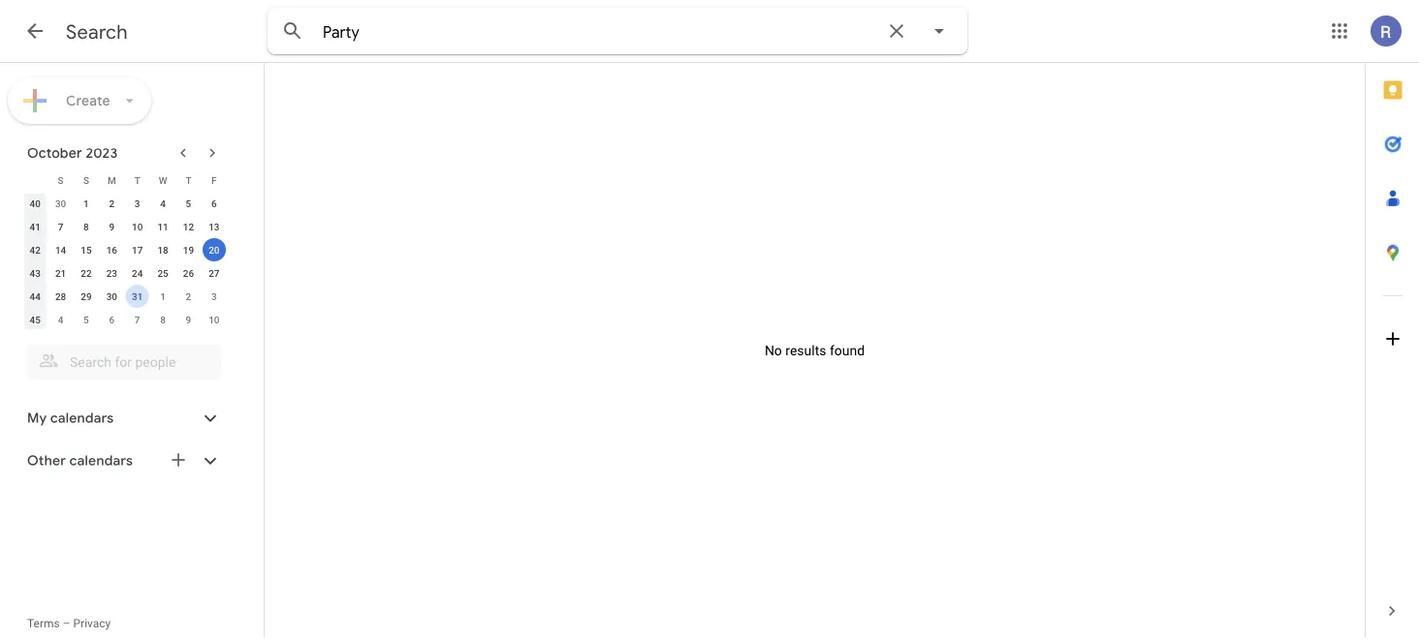 Task type: locate. For each thing, give the bounding box(es) containing it.
13 element
[[202, 215, 226, 239]]

3
[[135, 198, 140, 209], [211, 291, 217, 303]]

november 4 element
[[49, 308, 72, 332]]

my calendars button
[[4, 403, 240, 434]]

1 right september 30 element
[[83, 198, 89, 209]]

tab list
[[1366, 63, 1419, 585]]

1 horizontal spatial 1
[[160, 291, 166, 303]]

7 down september 30 element
[[58, 221, 63, 233]]

11 element
[[151, 215, 175, 239]]

30 for 30 element
[[106, 291, 117, 303]]

9
[[109, 221, 115, 233], [186, 314, 191, 326]]

1 horizontal spatial t
[[186, 175, 191, 186]]

t left 'w'
[[134, 175, 140, 186]]

9 down november 2 element
[[186, 314, 191, 326]]

0 horizontal spatial 4
[[58, 314, 63, 326]]

0 vertical spatial 6
[[211, 198, 217, 209]]

row group
[[22, 192, 227, 332]]

27 element
[[202, 262, 226, 285]]

1 horizontal spatial 5
[[186, 198, 191, 209]]

row containing 42
[[22, 239, 227, 262]]

1 horizontal spatial 4
[[160, 198, 166, 209]]

30
[[55, 198, 66, 209], [106, 291, 117, 303]]

0 horizontal spatial 7
[[58, 221, 63, 233]]

m
[[108, 175, 116, 186]]

29
[[81, 291, 92, 303]]

43
[[30, 268, 41, 279]]

30 down 23
[[106, 291, 117, 303]]

5 inside "element"
[[83, 314, 89, 326]]

5
[[186, 198, 191, 209], [83, 314, 89, 326]]

2 inside november 2 element
[[186, 291, 191, 303]]

1 vertical spatial 6
[[109, 314, 115, 326]]

0 horizontal spatial s
[[58, 175, 64, 186]]

1 vertical spatial 30
[[106, 291, 117, 303]]

terms link
[[27, 618, 60, 631]]

0 vertical spatial 9
[[109, 221, 115, 233]]

31 element
[[126, 285, 149, 308]]

20 cell
[[201, 239, 227, 262]]

t right 'w'
[[186, 175, 191, 186]]

13
[[209, 221, 220, 233]]

s
[[58, 175, 64, 186], [83, 175, 89, 186]]

s left m on the left
[[83, 175, 89, 186]]

1 vertical spatial 2
[[186, 291, 191, 303]]

5 row from the top
[[22, 262, 227, 285]]

25 element
[[151, 262, 175, 285]]

found
[[830, 343, 865, 359]]

calendars for other calendars
[[69, 453, 133, 470]]

5 up 12 element at left
[[186, 198, 191, 209]]

0 horizontal spatial 30
[[55, 198, 66, 209]]

10 element
[[126, 215, 149, 239]]

1 horizontal spatial 3
[[211, 291, 217, 303]]

other
[[27, 453, 66, 470]]

no results found
[[765, 343, 865, 359]]

45
[[30, 314, 41, 326]]

6 down f
[[211, 198, 217, 209]]

4 row from the top
[[22, 239, 227, 262]]

1
[[83, 198, 89, 209], [160, 291, 166, 303]]

calendars inside "my calendars" dropdown button
[[50, 410, 114, 428]]

0 horizontal spatial 3
[[135, 198, 140, 209]]

4 down 28 element
[[58, 314, 63, 326]]

1 vertical spatial 10
[[209, 314, 220, 326]]

create button
[[8, 78, 151, 124]]

calendars up other calendars at bottom left
[[50, 410, 114, 428]]

calendars inside other calendars dropdown button
[[69, 453, 133, 470]]

44
[[30, 291, 41, 303]]

calendars down "my calendars" dropdown button
[[69, 453, 133, 470]]

2 down 26 'element'
[[186, 291, 191, 303]]

0 horizontal spatial 8
[[83, 221, 89, 233]]

other calendars
[[27, 453, 133, 470]]

6 row from the top
[[22, 285, 227, 308]]

22
[[81, 268, 92, 279]]

7 down 31 cell
[[135, 314, 140, 326]]

15
[[81, 244, 92, 256]]

3 row from the top
[[22, 215, 227, 239]]

1 vertical spatial 1
[[160, 291, 166, 303]]

40
[[30, 198, 41, 209]]

1 horizontal spatial 9
[[186, 314, 191, 326]]

row group containing 40
[[22, 192, 227, 332]]

30 right 40
[[55, 198, 66, 209]]

1 horizontal spatial 7
[[135, 314, 140, 326]]

30 for september 30 element
[[55, 198, 66, 209]]

my
[[27, 410, 47, 428]]

10
[[132, 221, 143, 233], [209, 314, 220, 326]]

1 vertical spatial 7
[[135, 314, 140, 326]]

30 inside september 30 element
[[55, 198, 66, 209]]

1 up november 8 element
[[160, 291, 166, 303]]

1 horizontal spatial 2
[[186, 291, 191, 303]]

0 horizontal spatial t
[[134, 175, 140, 186]]

26 element
[[177, 262, 200, 285]]

1 horizontal spatial 8
[[160, 314, 166, 326]]

1 horizontal spatial s
[[83, 175, 89, 186]]

10 down november 3 element
[[209, 314, 220, 326]]

7 row from the top
[[22, 308, 227, 332]]

1 inside november 1 element
[[160, 291, 166, 303]]

2 s from the left
[[83, 175, 89, 186]]

row containing 44
[[22, 285, 227, 308]]

1 horizontal spatial 30
[[106, 291, 117, 303]]

10 up 17
[[132, 221, 143, 233]]

8 down november 1 element
[[160, 314, 166, 326]]

8
[[83, 221, 89, 233], [160, 314, 166, 326]]

terms
[[27, 618, 60, 631]]

3 up november 10 element
[[211, 291, 217, 303]]

2 down m on the left
[[109, 198, 115, 209]]

1 vertical spatial calendars
[[69, 453, 133, 470]]

None search field
[[268, 8, 968, 54]]

2
[[109, 198, 115, 209], [186, 291, 191, 303]]

s up september 30 element
[[58, 175, 64, 186]]

row
[[22, 169, 227, 192], [22, 192, 227, 215], [22, 215, 227, 239], [22, 239, 227, 262], [22, 262, 227, 285], [22, 285, 227, 308], [22, 308, 227, 332]]

1 row from the top
[[22, 169, 227, 192]]

21
[[55, 268, 66, 279]]

other calendars button
[[4, 446, 240, 477]]

14 element
[[49, 239, 72, 262]]

0 horizontal spatial 5
[[83, 314, 89, 326]]

0 vertical spatial 30
[[55, 198, 66, 209]]

october 2023
[[27, 144, 118, 162]]

22 element
[[75, 262, 98, 285]]

11
[[157, 221, 168, 233]]

4
[[160, 198, 166, 209], [58, 314, 63, 326]]

go back image
[[23, 19, 47, 43]]

0 horizontal spatial 9
[[109, 221, 115, 233]]

w
[[159, 175, 167, 186]]

0 horizontal spatial 2
[[109, 198, 115, 209]]

0 vertical spatial calendars
[[50, 410, 114, 428]]

t
[[134, 175, 140, 186], [186, 175, 191, 186]]

2 row from the top
[[22, 192, 227, 215]]

5 down 29 element
[[83, 314, 89, 326]]

19 element
[[177, 239, 200, 262]]

4 up 11 "element"
[[160, 198, 166, 209]]

6 down 30 element
[[109, 314, 115, 326]]

8 up the 15 element
[[83, 221, 89, 233]]

0 horizontal spatial 10
[[132, 221, 143, 233]]

1 horizontal spatial 10
[[209, 314, 220, 326]]

my calendars
[[27, 410, 114, 428]]

None search field
[[0, 337, 240, 380]]

23 element
[[100, 262, 123, 285]]

calendars
[[50, 410, 114, 428], [69, 453, 133, 470]]

2 t from the left
[[186, 175, 191, 186]]

18 element
[[151, 239, 175, 262]]

30 inside 30 element
[[106, 291, 117, 303]]

3 up 10 element
[[135, 198, 140, 209]]

6
[[211, 198, 217, 209], [109, 314, 115, 326]]

7
[[58, 221, 63, 233], [135, 314, 140, 326]]

0 horizontal spatial 6
[[109, 314, 115, 326]]

9 up 16 element
[[109, 221, 115, 233]]

0 vertical spatial 1
[[83, 198, 89, 209]]

1 horizontal spatial 6
[[211, 198, 217, 209]]

1 vertical spatial 5
[[83, 314, 89, 326]]

24 element
[[126, 262, 149, 285]]

1 vertical spatial 3
[[211, 291, 217, 303]]

0 vertical spatial 10
[[132, 221, 143, 233]]

0 vertical spatial 4
[[160, 198, 166, 209]]

0 vertical spatial 3
[[135, 198, 140, 209]]



Task type: describe. For each thing, give the bounding box(es) containing it.
november 2 element
[[177, 285, 200, 308]]

15 element
[[75, 239, 98, 262]]

search heading
[[66, 19, 128, 44]]

row containing 40
[[22, 192, 227, 215]]

–
[[63, 618, 70, 631]]

create
[[66, 92, 110, 110]]

19
[[183, 244, 194, 256]]

14
[[55, 244, 66, 256]]

28 element
[[49, 285, 72, 308]]

row containing 45
[[22, 308, 227, 332]]

october
[[27, 144, 82, 162]]

november 8 element
[[151, 308, 175, 332]]

1 vertical spatial 4
[[58, 314, 63, 326]]

privacy link
[[73, 618, 111, 631]]

24
[[132, 268, 143, 279]]

10 for 10 element
[[132, 221, 143, 233]]

november 9 element
[[177, 308, 200, 332]]

november 1 element
[[151, 285, 175, 308]]

november 3 element
[[202, 285, 226, 308]]

31
[[132, 291, 143, 303]]

16 element
[[100, 239, 123, 262]]

2023
[[86, 144, 118, 162]]

27
[[209, 268, 220, 279]]

18
[[157, 244, 168, 256]]

1 t from the left
[[134, 175, 140, 186]]

1 vertical spatial 8
[[160, 314, 166, 326]]

21 element
[[49, 262, 72, 285]]

12
[[183, 221, 194, 233]]

november 6 element
[[100, 308, 123, 332]]

29 element
[[75, 285, 98, 308]]

row containing 41
[[22, 215, 227, 239]]

0 vertical spatial 8
[[83, 221, 89, 233]]

privacy
[[73, 618, 111, 631]]

1 vertical spatial 9
[[186, 314, 191, 326]]

terms – privacy
[[27, 618, 111, 631]]

0 vertical spatial 7
[[58, 221, 63, 233]]

41
[[30, 221, 41, 233]]

september 30 element
[[49, 192, 72, 215]]

26
[[183, 268, 194, 279]]

november 5 element
[[75, 308, 98, 332]]

row group inside october 2023 grid
[[22, 192, 227, 332]]

search image
[[273, 12, 312, 50]]

f
[[211, 175, 217, 186]]

31 cell
[[125, 285, 150, 308]]

Search text field
[[323, 22, 874, 42]]

row containing 43
[[22, 262, 227, 285]]

23
[[106, 268, 117, 279]]

16
[[106, 244, 117, 256]]

add other calendars image
[[169, 451, 188, 470]]

results
[[786, 343, 827, 359]]

17
[[132, 244, 143, 256]]

0 horizontal spatial 1
[[83, 198, 89, 209]]

calendars for my calendars
[[50, 410, 114, 428]]

17 element
[[126, 239, 149, 262]]

november 10 element
[[202, 308, 226, 332]]

28
[[55, 291, 66, 303]]

30 element
[[100, 285, 123, 308]]

Search for people text field
[[39, 345, 209, 380]]

12 element
[[177, 215, 200, 239]]

row containing s
[[22, 169, 227, 192]]

10 for november 10 element
[[209, 314, 220, 326]]

0 vertical spatial 5
[[186, 198, 191, 209]]

25
[[157, 268, 168, 279]]

20
[[209, 244, 220, 256]]

1 s from the left
[[58, 175, 64, 186]]

no
[[765, 343, 782, 359]]

20, today element
[[202, 239, 226, 262]]

october 2023 grid
[[18, 169, 227, 332]]

clear search image
[[877, 12, 916, 50]]

search options image
[[920, 12, 959, 50]]

0 vertical spatial 2
[[109, 198, 115, 209]]

november 7 element
[[126, 308, 149, 332]]

search
[[66, 19, 128, 44]]

42
[[30, 244, 41, 256]]



Task type: vqa. For each thing, say whether or not it's contained in the screenshot.
results
yes



